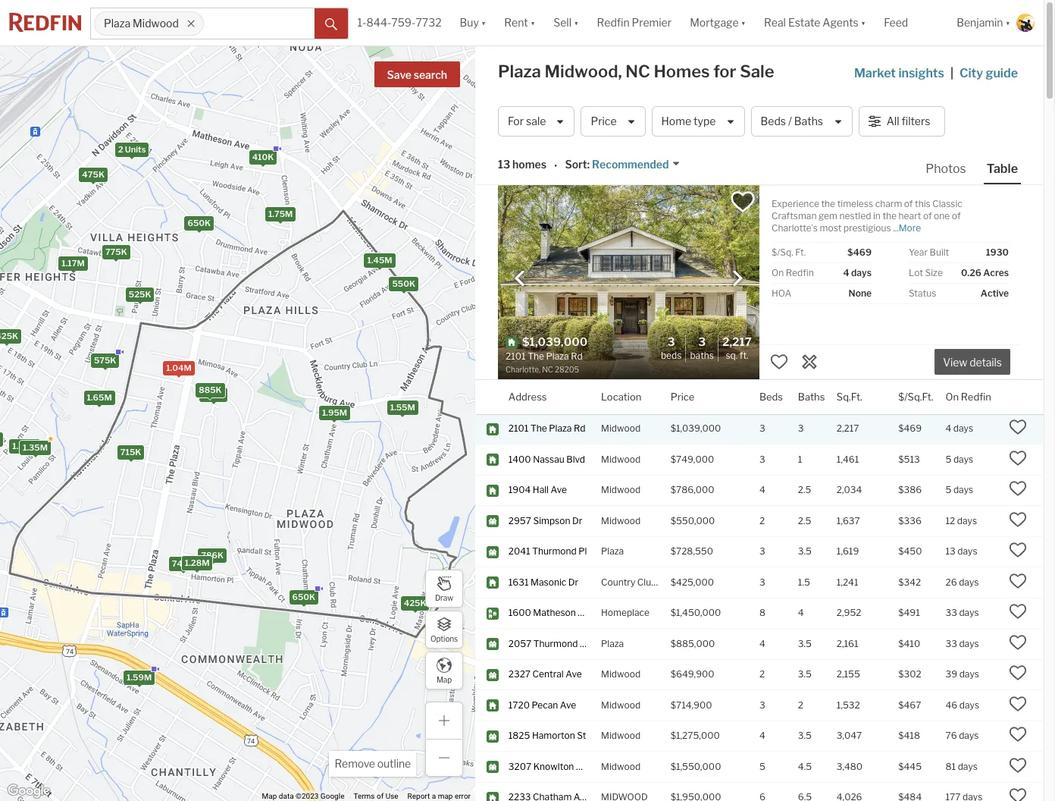 Task type: describe. For each thing, give the bounding box(es) containing it.
1 vertical spatial redfin
[[786, 267, 815, 278]]

plaza left remove plaza midwood icon
[[104, 17, 131, 30]]

/
[[789, 115, 793, 128]]

favorite this home image for $418
[[1010, 726, 1028, 744]]

rent
[[505, 16, 529, 29]]

33 for $410
[[946, 638, 958, 649]]

gem
[[819, 210, 838, 222]]

1904 hall ave link
[[509, 484, 588, 497]]

estate
[[789, 16, 821, 29]]

0 horizontal spatial on redfin
[[772, 267, 815, 278]]

2057 thurmond pl link
[[509, 638, 589, 650]]

•
[[555, 159, 558, 172]]

real estate agents ▾ link
[[765, 0, 866, 46]]

next button image
[[731, 270, 746, 286]]

3207 knowlton ln lot 7 link
[[509, 761, 611, 773]]

2,217 for 2,217
[[837, 423, 860, 434]]

favorite this home image for 26 days
[[1010, 572, 1028, 590]]

insights
[[899, 66, 945, 80]]

1 vertical spatial beds
[[661, 349, 682, 361]]

1.59m
[[126, 671, 151, 682]]

beds / baths
[[761, 115, 824, 128]]

2,217 for 2,217 sq. ft.
[[723, 335, 753, 349]]

▾ for sell ▾
[[574, 16, 579, 29]]

1 horizontal spatial ft.
[[796, 247, 807, 258]]

1 horizontal spatial the
[[883, 210, 897, 222]]

plaza down rent ▾ button
[[498, 61, 542, 81]]

user photo image
[[1017, 14, 1035, 32]]

previous button image
[[513, 270, 528, 286]]

46 days
[[946, 699, 980, 711]]

1.75m
[[268, 208, 293, 219]]

days for $469
[[954, 423, 974, 434]]

...
[[894, 222, 899, 234]]

dr for 1631 masonic dr
[[569, 576, 579, 588]]

for sale button
[[498, 106, 575, 137]]

experience
[[772, 198, 820, 209]]

8
[[760, 607, 766, 619]]

3,047
[[837, 730, 863, 741]]

year
[[910, 247, 929, 258]]

remove outline
[[335, 757, 411, 770]]

ave for pecan
[[560, 699, 577, 711]]

plaza left rd
[[549, 423, 572, 434]]

favorite button image
[[731, 189, 756, 215]]

5 days for $513
[[946, 454, 974, 465]]

favorite this home image for $491
[[1010, 603, 1028, 621]]

775k
[[105, 246, 127, 257]]

benjamin
[[958, 16, 1004, 29]]

mortgage ▾ button
[[690, 0, 746, 46]]

410k
[[252, 152, 274, 162]]

$786,000
[[671, 484, 715, 496]]

3,480
[[837, 761, 863, 772]]

$/sq.
[[772, 247, 794, 258]]

mortgage ▾ button
[[681, 0, 756, 46]]

village
[[659, 576, 688, 588]]

buy ▾ button
[[460, 0, 486, 46]]

rent ▾
[[505, 16, 536, 29]]

39
[[946, 669, 958, 680]]

2.5 for 2,034
[[799, 484, 812, 496]]

favorite this home image for 39 days
[[1010, 664, 1028, 682]]

market insights link
[[855, 49, 945, 83]]

1-
[[358, 16, 367, 29]]

$513
[[899, 454, 921, 465]]

thurmond for 2057
[[534, 638, 578, 649]]

1,619
[[837, 546, 860, 557]]

draw button
[[426, 570, 464, 608]]

1 horizontal spatial $469
[[899, 423, 923, 434]]

2,217 sq. ft.
[[723, 335, 753, 361]]

$649,900
[[671, 669, 715, 680]]

▾ for benjamin ▾
[[1006, 16, 1011, 29]]

filters
[[902, 115, 931, 128]]

save
[[387, 68, 412, 81]]

remove plaza midwood image
[[187, 19, 196, 28]]

all
[[887, 115, 900, 128]]

1.45m
[[367, 254, 392, 265]]

plaza midwood, nc homes for sale
[[498, 61, 775, 81]]

nc
[[626, 61, 651, 81]]

year built
[[910, 247, 950, 258]]

nestled
[[840, 210, 872, 222]]

terms
[[354, 792, 375, 800]]

days for $302
[[960, 669, 980, 680]]

1.28m
[[185, 557, 209, 568]]

4 up none
[[844, 267, 850, 278]]

outline
[[378, 757, 411, 770]]

plaza down homeplace
[[602, 638, 624, 649]]

agents
[[823, 16, 859, 29]]

sort :
[[565, 158, 590, 171]]

5 for $386
[[946, 484, 952, 496]]

sq.
[[726, 349, 738, 361]]

this
[[916, 198, 931, 209]]

4 down the 8
[[760, 638, 766, 649]]

redfin premier
[[597, 16, 672, 29]]

google image
[[4, 781, 54, 801]]

buy ▾
[[460, 16, 486, 29]]

x-out this home image
[[801, 353, 819, 371]]

favorite this home image for $410
[[1010, 633, 1028, 652]]

2.5 for 1,637
[[799, 515, 812, 526]]

ave for hall
[[551, 484, 567, 496]]

club
[[638, 576, 657, 588]]

1,461
[[837, 454, 860, 465]]

days for $491
[[960, 607, 980, 619]]

2 vertical spatial 5
[[760, 761, 766, 772]]

1600 matheson ave link
[[509, 607, 595, 620]]

13 for 13 homes •
[[498, 158, 511, 171]]

sell ▾ button
[[545, 0, 588, 46]]

3207
[[509, 761, 532, 772]]

▾ for buy ▾
[[482, 16, 486, 29]]

country club village
[[602, 576, 688, 588]]

$1,550,000
[[671, 761, 722, 772]]

1 horizontal spatial lot
[[910, 267, 924, 278]]

2041
[[509, 546, 531, 557]]

midwood for 2101 the plaza rd
[[602, 423, 641, 434]]

midwood for 3207 knowlton ln lot 7
[[602, 761, 641, 772]]

days for $410
[[960, 638, 980, 649]]

midwood,
[[545, 61, 623, 81]]

1631
[[509, 576, 529, 588]]

in
[[874, 210, 881, 222]]

buy ▾ button
[[451, 0, 496, 46]]

0 horizontal spatial $469
[[848, 247, 872, 258]]

location button
[[602, 380, 642, 414]]

details
[[970, 356, 1003, 369]]

2041 thurmond pl
[[509, 546, 587, 557]]

options
[[431, 634, 458, 643]]

1.65m
[[87, 392, 112, 403]]

options button
[[426, 611, 464, 649]]

81
[[946, 761, 957, 772]]

days for $450
[[958, 546, 978, 557]]

submit search image
[[325, 18, 337, 30]]

report a map error link
[[408, 792, 471, 800]]

2 vertical spatial redfin
[[962, 390, 992, 402]]

of down this
[[924, 210, 933, 222]]

favorite this home image for $513
[[1010, 449, 1028, 467]]

of left the use
[[377, 792, 384, 800]]

favorite this home image for 5 days
[[1010, 480, 1028, 498]]

error
[[455, 792, 471, 800]]

0 vertical spatial price button
[[581, 106, 646, 137]]

2 inside map region
[[118, 143, 123, 154]]

3.5 for 3,047
[[799, 730, 812, 741]]

$550,000
[[671, 515, 716, 526]]

sq.ft.
[[837, 390, 863, 402]]

1600 matheson ave homeplace
[[509, 607, 650, 619]]

remove outline button
[[330, 751, 416, 777]]

▾ for mortgage ▾
[[742, 16, 746, 29]]

days for $445
[[959, 761, 979, 772]]

map for map
[[437, 675, 452, 684]]

844-
[[367, 16, 392, 29]]

3 inside '3 baths'
[[699, 335, 706, 349]]

3.5 for 2,155
[[799, 669, 812, 680]]



Task type: locate. For each thing, give the bounding box(es) containing it.
thurmond down the simpson
[[533, 546, 577, 557]]

1 vertical spatial lot
[[589, 761, 604, 772]]

map for map data ©2023 google
[[262, 792, 277, 800]]

0 horizontal spatial 2,217
[[723, 335, 753, 349]]

1 ▾ from the left
[[482, 16, 486, 29]]

$469 down the prestigious
[[848, 247, 872, 258]]

729k
[[202, 389, 224, 400]]

$425,000
[[671, 576, 715, 588]]

2 3.5 from the top
[[799, 638, 812, 649]]

0 horizontal spatial the
[[822, 198, 836, 209]]

on inside button
[[946, 390, 960, 402]]

days down on redfin button
[[954, 423, 974, 434]]

google
[[321, 792, 345, 800]]

ave right central
[[566, 669, 582, 680]]

0 vertical spatial 33 days
[[946, 607, 980, 619]]

1 vertical spatial ft.
[[740, 349, 749, 361]]

pecan
[[532, 699, 559, 711]]

days right 26
[[960, 576, 980, 588]]

33 down 26
[[946, 607, 958, 619]]

1.04m
[[166, 362, 191, 373]]

2,952
[[837, 607, 862, 619]]

favorite this home image for 12 days
[[1010, 510, 1028, 529]]

3.5 left "2,155"
[[799, 669, 812, 680]]

days down 26 days
[[960, 607, 980, 619]]

▾ inside the real estate agents ▾ link
[[862, 16, 866, 29]]

1 vertical spatial 33
[[946, 638, 958, 649]]

1720
[[509, 699, 530, 711]]

0 horizontal spatial map
[[262, 792, 277, 800]]

4.5
[[799, 761, 812, 772]]

beds left the /
[[761, 115, 787, 128]]

1 horizontal spatial price
[[671, 390, 695, 402]]

the up "gem" on the right of the page
[[822, 198, 836, 209]]

redfin left 'premier'
[[597, 16, 630, 29]]

price button up $1,039,000
[[671, 380, 695, 414]]

1 vertical spatial price button
[[671, 380, 695, 414]]

1-844-759-7732
[[358, 16, 442, 29]]

on up hoa
[[772, 267, 785, 278]]

lot left size
[[910, 267, 924, 278]]

dr right masonic
[[569, 576, 579, 588]]

0 vertical spatial 4 days
[[844, 267, 872, 278]]

4 days up none
[[844, 267, 872, 278]]

▾ for rent ▾
[[531, 16, 536, 29]]

pl for 2057 thurmond pl
[[580, 638, 589, 649]]

0 vertical spatial 425k
[[0, 330, 18, 341]]

2 left units
[[118, 143, 123, 154]]

rent ▾ button
[[496, 0, 545, 46]]

price up $1,039,000
[[671, 390, 695, 402]]

5 left 4.5
[[760, 761, 766, 772]]

1 vertical spatial on
[[946, 390, 960, 402]]

1 horizontal spatial 425k
[[404, 598, 426, 608]]

13 left 'homes'
[[498, 158, 511, 171]]

5 days up 12 days
[[946, 484, 974, 496]]

0 vertical spatial on
[[772, 267, 785, 278]]

0 vertical spatial thurmond
[[533, 546, 577, 557]]

st
[[577, 730, 587, 741]]

midwood for 1825 hamorton st
[[602, 730, 641, 741]]

3.5 up the 1.5
[[799, 546, 812, 557]]

baths right the /
[[795, 115, 824, 128]]

favorite button checkbox
[[731, 189, 756, 215]]

2 left 1,532
[[799, 699, 804, 711]]

save search
[[387, 68, 448, 81]]

beds for beds / baths
[[761, 115, 787, 128]]

3 favorite this home image from the top
[[1010, 541, 1028, 559]]

5 right $513
[[946, 454, 952, 465]]

3.5 for 1,619
[[799, 546, 812, 557]]

0 horizontal spatial price button
[[581, 106, 646, 137]]

0 vertical spatial 2.5
[[799, 484, 812, 496]]

0 vertical spatial 5
[[946, 454, 952, 465]]

1 horizontal spatial on
[[946, 390, 960, 402]]

acres
[[984, 267, 1010, 278]]

favorite this home image
[[1010, 480, 1028, 498], [1010, 510, 1028, 529], [1010, 541, 1028, 559], [1010, 572, 1028, 590], [1010, 664, 1028, 682], [1010, 695, 1028, 713], [1010, 756, 1028, 774]]

on redfin button
[[946, 380, 992, 414]]

pl for 2041 thurmond pl
[[579, 546, 587, 557]]

beds inside beds / baths button
[[761, 115, 787, 128]]

2 33 days from the top
[[946, 638, 980, 649]]

ave for matheson
[[578, 607, 595, 619]]

midwood for 1904 hall ave
[[602, 484, 641, 496]]

1904
[[509, 484, 531, 496]]

1 horizontal spatial on redfin
[[946, 390, 992, 402]]

3 inside 3 beds
[[668, 335, 676, 349]]

33 up 39 on the bottom
[[946, 638, 958, 649]]

1 vertical spatial the
[[883, 210, 897, 222]]

ave for central
[[566, 669, 582, 680]]

days right 39 on the bottom
[[960, 669, 980, 680]]

1 vertical spatial $469
[[899, 423, 923, 434]]

map inside map button
[[437, 675, 452, 684]]

4 ▾ from the left
[[742, 16, 746, 29]]

1 vertical spatial 5
[[946, 484, 952, 496]]

lot inside '3207 knowlton ln lot 7' link
[[589, 761, 604, 772]]

baths left sq.
[[691, 349, 715, 361]]

0 horizontal spatial 4 days
[[844, 267, 872, 278]]

33 days for $491
[[946, 607, 980, 619]]

33 days down 26 days
[[946, 607, 980, 619]]

map down options
[[437, 675, 452, 684]]

premier
[[632, 16, 672, 29]]

days right 46
[[960, 699, 980, 711]]

1 33 from the top
[[946, 607, 958, 619]]

lot left 7
[[589, 761, 604, 772]]

0 vertical spatial dr
[[573, 515, 583, 526]]

days for $342
[[960, 576, 980, 588]]

4 right $1,275,000
[[760, 730, 766, 741]]

1 5 days from the top
[[946, 454, 974, 465]]

0.26 acres
[[962, 267, 1010, 278]]

2101 the plaza rd link
[[509, 423, 588, 435]]

midwood for 2327 central ave
[[602, 669, 641, 680]]

2 2.5 from the top
[[799, 515, 812, 526]]

favorite this home image for $469
[[1010, 418, 1028, 436]]

ave
[[551, 484, 567, 496], [578, 607, 595, 619], [566, 669, 582, 680], [560, 699, 577, 711]]

map data ©2023 google
[[262, 792, 345, 800]]

recommended button
[[590, 157, 682, 172]]

1 vertical spatial pl
[[580, 638, 589, 649]]

6 ▾ from the left
[[1006, 16, 1011, 29]]

2,034
[[837, 484, 863, 496]]

0 vertical spatial 2,217
[[723, 335, 753, 349]]

0 vertical spatial on redfin
[[772, 267, 815, 278]]

885k
[[199, 384, 222, 395]]

None search field
[[204, 8, 315, 39]]

dr for 2957 simpson dr
[[573, 515, 583, 526]]

1 2.5 from the top
[[799, 484, 812, 496]]

2 favorite this home image from the top
[[1010, 510, 1028, 529]]

1 3.5 from the top
[[799, 546, 812, 557]]

▾ right "buy"
[[482, 16, 486, 29]]

2101
[[509, 423, 529, 434]]

baths
[[795, 115, 824, 128], [691, 349, 715, 361], [799, 390, 826, 402]]

report a map error
[[408, 792, 471, 800]]

7 favorite this home image from the top
[[1010, 756, 1028, 774]]

size
[[926, 267, 944, 278]]

on down view
[[946, 390, 960, 402]]

4 favorite this home image from the top
[[1010, 572, 1028, 590]]

plaza up the country
[[602, 546, 624, 557]]

days up 26 days
[[958, 546, 978, 557]]

price up recommended
[[591, 115, 617, 128]]

0 horizontal spatial lot
[[589, 761, 604, 772]]

$1,450,000
[[671, 607, 722, 619]]

1 vertical spatial 13
[[946, 546, 956, 557]]

sq.ft. button
[[837, 380, 863, 414]]

redfin
[[597, 16, 630, 29], [786, 267, 815, 278], [962, 390, 992, 402]]

1.5
[[799, 576, 811, 588]]

timeless
[[838, 198, 874, 209]]

2,217 up 1,461
[[837, 423, 860, 434]]

of up heart
[[905, 198, 914, 209]]

1 horizontal spatial 4 days
[[946, 423, 974, 434]]

2327
[[509, 669, 531, 680]]

2 down the 8
[[760, 669, 766, 680]]

homes
[[513, 158, 547, 171]]

redfin down view details
[[962, 390, 992, 402]]

favorite this home image for 46 days
[[1010, 695, 1028, 713]]

0 vertical spatial 5 days
[[946, 454, 974, 465]]

2,217
[[723, 335, 753, 349], [837, 423, 860, 434]]

on redfin down $/sq. ft.
[[772, 267, 815, 278]]

5 up 12
[[946, 484, 952, 496]]

redfin premier button
[[588, 0, 681, 46]]

1600
[[509, 607, 532, 619]]

favorite this home image
[[771, 353, 789, 371], [1010, 418, 1028, 436], [1010, 449, 1028, 467], [1010, 603, 1028, 621], [1010, 633, 1028, 652], [1010, 726, 1028, 744], [1010, 787, 1028, 801]]

1 vertical spatial dr
[[569, 576, 579, 588]]

0 vertical spatial redfin
[[597, 16, 630, 29]]

0 horizontal spatial 13
[[498, 158, 511, 171]]

13 for 13 days
[[946, 546, 956, 557]]

1 vertical spatial on redfin
[[946, 390, 992, 402]]

2.5 down '1'
[[799, 484, 812, 496]]

dr right the simpson
[[573, 515, 583, 526]]

0 horizontal spatial redfin
[[597, 16, 630, 29]]

days right 12
[[958, 515, 978, 526]]

4 3.5 from the top
[[799, 730, 812, 741]]

1 33 days from the top
[[946, 607, 980, 619]]

0 horizontal spatial price
[[591, 115, 617, 128]]

on redfin
[[772, 267, 815, 278], [946, 390, 992, 402]]

feed button
[[876, 0, 948, 46]]

1 horizontal spatial 2,217
[[837, 423, 860, 434]]

0 horizontal spatial on
[[772, 267, 785, 278]]

days for $336
[[958, 515, 978, 526]]

2 33 from the top
[[946, 638, 958, 649]]

13 down 12
[[946, 546, 956, 557]]

1720 pecan ave link
[[509, 699, 588, 712]]

days right the 81
[[959, 761, 979, 772]]

beds for 'beds' button
[[760, 390, 784, 402]]

4 right $786,000
[[760, 484, 766, 496]]

13 inside 13 homes •
[[498, 158, 511, 171]]

more link
[[899, 222, 922, 234]]

1 horizontal spatial map
[[437, 675, 452, 684]]

status
[[910, 288, 937, 299]]

0 vertical spatial the
[[822, 198, 836, 209]]

1.95m
[[322, 407, 347, 417]]

blvd
[[567, 454, 586, 465]]

favorite this home image for 13 days
[[1010, 541, 1028, 559]]

ft. inside 2,217 sq. ft.
[[740, 349, 749, 361]]

1 horizontal spatial 13
[[946, 546, 956, 557]]

2.5 left 1,637
[[799, 515, 812, 526]]

redfin down $/sq. ft.
[[786, 267, 815, 278]]

hoa
[[772, 288, 792, 299]]

the
[[822, 198, 836, 209], [883, 210, 897, 222]]

map left "data"
[[262, 792, 277, 800]]

experience the timeless charm of this classic craftsman gem nestled in the heart of one of charlotte's most prestigious ...
[[772, 198, 963, 234]]

days right $513
[[954, 454, 974, 465]]

▾ right sell
[[574, 16, 579, 29]]

3 beds
[[661, 335, 682, 361]]

1 favorite this home image from the top
[[1010, 480, 1028, 498]]

real estate agents ▾ button
[[756, 0, 876, 46]]

0 vertical spatial 650k
[[187, 217, 210, 228]]

ft. right $/sq.
[[796, 247, 807, 258]]

ft. right sq.
[[740, 349, 749, 361]]

650k
[[187, 217, 210, 228], [292, 592, 315, 602]]

0 horizontal spatial ft.
[[740, 349, 749, 361]]

3.5 for 2,161
[[799, 638, 812, 649]]

2
[[118, 143, 123, 154], [760, 515, 766, 526], [760, 669, 766, 680], [799, 699, 804, 711]]

749k
[[172, 558, 194, 569]]

craftsman
[[772, 210, 817, 222]]

0 vertical spatial 13
[[498, 158, 511, 171]]

ave right pecan
[[560, 699, 577, 711]]

$469 up $513
[[899, 423, 923, 434]]

midwood for 1400 nassau blvd
[[602, 454, 641, 465]]

days right 76
[[960, 730, 980, 741]]

pl down 2957 simpson dr link
[[579, 546, 587, 557]]

6 favorite this home image from the top
[[1010, 695, 1028, 713]]

1 vertical spatial 2.5
[[799, 515, 812, 526]]

1 vertical spatial baths
[[691, 349, 715, 361]]

days for $386
[[954, 484, 974, 496]]

▾
[[482, 16, 486, 29], [531, 16, 536, 29], [574, 16, 579, 29], [742, 16, 746, 29], [862, 16, 866, 29], [1006, 16, 1011, 29]]

▾ right mortgage
[[742, 16, 746, 29]]

▾ inside rent ▾ dropdown button
[[531, 16, 536, 29]]

baths down x-out this home icon
[[799, 390, 826, 402]]

of right one
[[953, 210, 961, 222]]

beds
[[761, 115, 787, 128], [661, 349, 682, 361], [760, 390, 784, 402]]

0 vertical spatial ft.
[[796, 247, 807, 258]]

city guide link
[[960, 64, 1022, 83]]

0 horizontal spatial 650k
[[187, 217, 210, 228]]

0 vertical spatial 33
[[946, 607, 958, 619]]

0 vertical spatial pl
[[579, 546, 587, 557]]

2057
[[509, 638, 532, 649]]

▾ right rent
[[531, 16, 536, 29]]

1 vertical spatial 650k
[[292, 592, 315, 602]]

ave right matheson on the bottom of page
[[578, 607, 595, 619]]

$885,000
[[671, 638, 715, 649]]

33 for $491
[[946, 607, 958, 619]]

▾ inside buy ▾ dropdown button
[[482, 16, 486, 29]]

thurmond down "1600 matheson ave" link
[[534, 638, 578, 649]]

▾ left user photo
[[1006, 16, 1011, 29]]

5 for $513
[[946, 454, 952, 465]]

photo of 2101 the plaza rd, charlotte, nc 28205 image
[[498, 185, 760, 379]]

on redfin down view details
[[946, 390, 992, 402]]

rent ▾ button
[[505, 0, 536, 46]]

on
[[772, 267, 785, 278], [946, 390, 960, 402]]

thurmond
[[533, 546, 577, 557], [534, 638, 578, 649]]

view details button
[[935, 349, 1011, 375]]

550k
[[392, 278, 415, 288]]

guide
[[987, 66, 1019, 80]]

home type button
[[652, 106, 745, 137]]

heading
[[506, 335, 629, 376]]

759-
[[392, 16, 416, 29]]

5 days right $513
[[946, 454, 974, 465]]

1 horizontal spatial redfin
[[786, 267, 815, 278]]

beds left baths button
[[760, 390, 784, 402]]

photos button
[[923, 161, 985, 183]]

beds left '3 baths'
[[661, 349, 682, 361]]

2 ▾ from the left
[[531, 16, 536, 29]]

midwood for 2957 simpson dr
[[602, 515, 641, 526]]

2 vertical spatial beds
[[760, 390, 784, 402]]

$450
[[899, 546, 923, 557]]

central
[[533, 669, 564, 680]]

0 vertical spatial beds
[[761, 115, 787, 128]]

days for $513
[[954, 454, 974, 465]]

days for $467
[[960, 699, 980, 711]]

1930
[[987, 247, 1010, 258]]

built
[[930, 247, 950, 258]]

for
[[508, 115, 524, 128]]

4 down on redfin button
[[946, 423, 952, 434]]

4 days down on redfin button
[[946, 423, 974, 434]]

33 days for $410
[[946, 638, 980, 649]]

1 vertical spatial 2,217
[[837, 423, 860, 434]]

1400
[[509, 454, 532, 465]]

2,217 up sq.
[[723, 335, 753, 349]]

715k
[[120, 447, 141, 457]]

0 vertical spatial $469
[[848, 247, 872, 258]]

map region
[[0, 0, 647, 801]]

1 vertical spatial 5 days
[[946, 484, 974, 496]]

remove
[[335, 757, 375, 770]]

favorite this home image for 81 days
[[1010, 756, 1028, 774]]

1 vertical spatial 425k
[[404, 598, 426, 608]]

0 vertical spatial map
[[437, 675, 452, 684]]

1 horizontal spatial 650k
[[292, 592, 315, 602]]

ave inside "link"
[[551, 484, 567, 496]]

days up 39 days
[[960, 638, 980, 649]]

the down the charm
[[883, 210, 897, 222]]

2 right $550,000
[[760, 515, 766, 526]]

1 vertical spatial 33 days
[[946, 638, 980, 649]]

3.5 left 2,161
[[799, 638, 812, 649]]

3 ▾ from the left
[[574, 16, 579, 29]]

1825 hamorton st link
[[509, 730, 588, 743]]

days up none
[[852, 267, 872, 278]]

terms of use
[[354, 792, 399, 800]]

33 days up 39 days
[[946, 638, 980, 649]]

ave right hall
[[551, 484, 567, 496]]

address
[[509, 390, 547, 402]]

0 vertical spatial lot
[[910, 267, 924, 278]]

3.5 up 4.5
[[799, 730, 812, 741]]

baths inside beds / baths button
[[795, 115, 824, 128]]

1 horizontal spatial price button
[[671, 380, 695, 414]]

▾ inside sell ▾ dropdown button
[[574, 16, 579, 29]]

5 ▾ from the left
[[862, 16, 866, 29]]

sell ▾
[[554, 16, 579, 29]]

4 down the 1.5
[[799, 607, 805, 619]]

▾ inside mortgage ▾ dropdown button
[[742, 16, 746, 29]]

0 vertical spatial price
[[591, 115, 617, 128]]

1 vertical spatial 4 days
[[946, 423, 974, 434]]

3 3.5 from the top
[[799, 669, 812, 680]]

price button up recommended
[[581, 106, 646, 137]]

days for $418
[[960, 730, 980, 741]]

2 units
[[118, 143, 146, 154]]

midwood for 1720 pecan ave
[[602, 699, 641, 711]]

matheson
[[534, 607, 576, 619]]

1 vertical spatial thurmond
[[534, 638, 578, 649]]

0 vertical spatial baths
[[795, 115, 824, 128]]

5 favorite this home image from the top
[[1010, 664, 1028, 682]]

thurmond for 2041
[[533, 546, 577, 557]]

2 5 days from the top
[[946, 484, 974, 496]]

1 vertical spatial map
[[262, 792, 277, 800]]

5 days for $386
[[946, 484, 974, 496]]

pl down 1600 matheson ave homeplace
[[580, 638, 589, 649]]

1,532
[[837, 699, 861, 711]]

2 vertical spatial baths
[[799, 390, 826, 402]]

1 vertical spatial price
[[671, 390, 695, 402]]

days up 12 days
[[954, 484, 974, 496]]

0 horizontal spatial 425k
[[0, 330, 18, 341]]

▾ right agents
[[862, 16, 866, 29]]

2 horizontal spatial redfin
[[962, 390, 992, 402]]



Task type: vqa. For each thing, say whether or not it's contained in the screenshot.
months in Share of home sales with concession, 3 months ending Oct. 31, 2023
no



